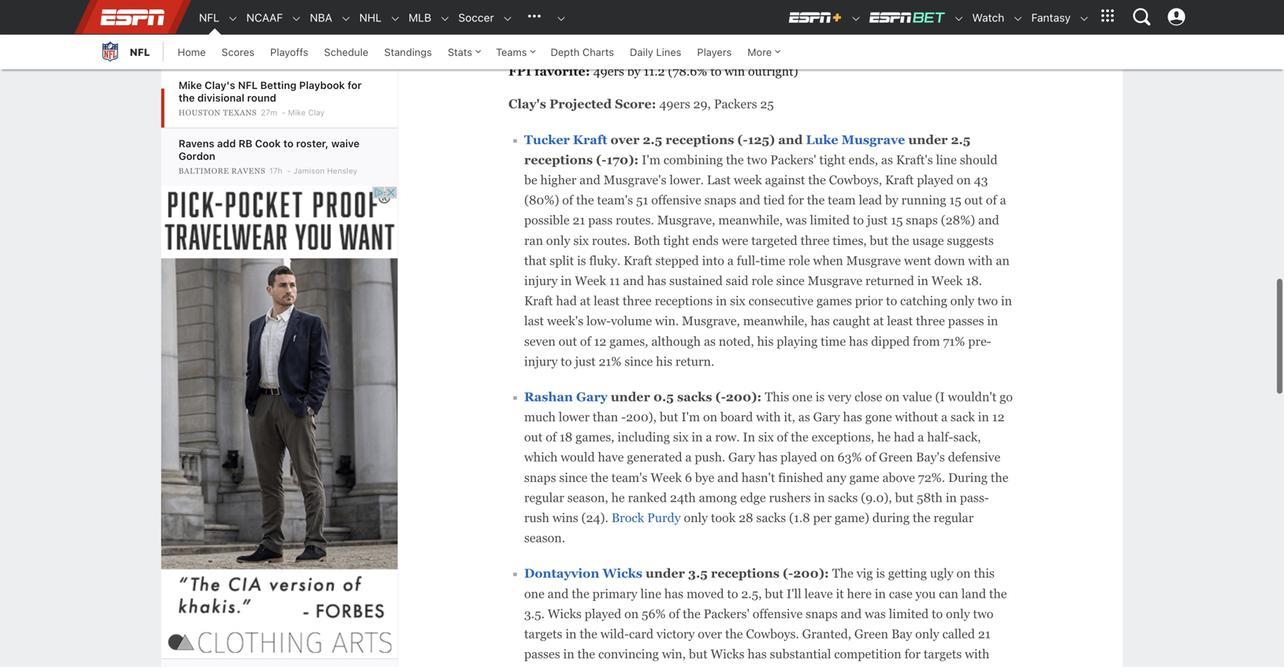 Task type: vqa. For each thing, say whether or not it's contained in the screenshot.
14 in the right of the page
no



Task type: describe. For each thing, give the bounding box(es) containing it.
0 vertical spatial routes.
[[616, 213, 654, 228]]

divisional
[[197, 92, 245, 104]]

only took 28 sacks (1.8 per game) during the regular season.
[[524, 511, 974, 546]]

0 vertical spatial two
[[747, 153, 767, 167]]

(- for tucker kraft over 2.5 receptions (-125) and luke musgrave
[[737, 133, 748, 147]]

to up rashan gary link
[[561, 355, 572, 369]]

17h
[[269, 166, 282, 175]]

1 horizontal spatial his
[[757, 334, 774, 349]]

(- inside under 2.5 receptions (-170):
[[596, 153, 607, 167]]

but down above
[[895, 491, 914, 505]]

0 vertical spatial out
[[965, 193, 983, 207]]

six up generated
[[673, 431, 689, 445]]

51
[[636, 193, 648, 207]]

than
[[593, 410, 618, 425]]

2.5,
[[741, 587, 762, 601]]

mike for mike clay
[[288, 108, 306, 117]]

win,
[[662, 648, 686, 662]]

0 vertical spatial musgrave
[[842, 133, 905, 147]]

a right into
[[727, 254, 734, 268]]

luke musgrave link
[[806, 133, 905, 147]]

3.5.
[[524, 607, 545, 622]]

on up "any"
[[820, 451, 835, 465]]

the right against in the right of the page
[[808, 173, 826, 187]]

nba link
[[302, 1, 332, 35]]

snaps down last
[[704, 193, 736, 207]]

two inside the vig is getting ugly on this one and the primary line has moved to 2.5, but i'll leave it here in case you can land the 3.5. wicks played on 56% of the packers' offensive snaps and was limited to only two targets in the wild-card victory over the cowboys. granted, green bay only called 21 passes in the convincing win, but wicks has substantial competition for targets with
[[973, 607, 994, 622]]

catching
[[900, 294, 947, 308]]

stepped
[[655, 254, 699, 268]]

hensley
[[327, 166, 357, 175]]

on right close
[[885, 390, 900, 404]]

1 horizontal spatial role
[[788, 254, 810, 268]]

has down caught
[[849, 334, 868, 349]]

kraft down both at the top of page
[[624, 254, 652, 268]]

clay's inside mike clay's nfl betting playbook for the divisional round
[[205, 79, 235, 91]]

0 vertical spatial 49ers
[[827, 36, 858, 50]]

out inside this one is very close on value (i wouldn't go much lower than -200), but i'm on board with it, as gary has gone without a sack in 12 out of 18 games, including six in a row. in six of the exceptions, he had a half-sack, which would have generated a push. gary has played on 63% of green bay's defensive snaps since the team's week 6 bye and hasn't finished any game above 72%. during the regular season, he ranked 24th among edge rushers in sacks (9.0), but 58th in pass- rush wins (24).
[[524, 431, 543, 445]]

in left case
[[875, 587, 886, 601]]

72%.
[[918, 471, 945, 485]]

2 horizontal spatial since
[[776, 274, 805, 288]]

schedule
[[324, 46, 368, 58]]

the up week on the right of the page
[[726, 153, 744, 167]]

receptions up 2.5,
[[711, 567, 780, 581]]

2 injury from the top
[[524, 355, 558, 369]]

over inside the vig is getting ugly on this one and the primary line has moved to 2.5, but i'll leave it here in case you can land the 3.5. wicks played on 56% of the packers' offensive snaps and was limited to only two targets in the wild-card victory over the cowboys. granted, green bay only called 21 passes in the convincing win, but wicks has substantial competition for targets with
[[698, 628, 722, 642]]

in up per
[[814, 491, 825, 505]]

of right '63%'
[[865, 451, 876, 465]]

seven
[[524, 334, 556, 349]]

advertisement element
[[161, 186, 398, 659]]

outright)
[[748, 64, 798, 79]]

in up push.
[[692, 431, 703, 445]]

the left cowboys.
[[725, 628, 743, 642]]

1 vertical spatial two
[[978, 294, 998, 308]]

week inside this one is very close on value (i wouldn't go much lower than -200), but i'm on board with it, as gary has gone without a sack in 12 out of 18 games, including six in a row. in six of the exceptions, he had a half-sack, which would have generated a push. gary has played on 63% of green bay's defensive snaps since the team's week 6 bye and hasn't finished any game above 72%. during the regular season, he ranked 24th among edge rushers in sacks (9.0), but 58th in pass- rush wins (24).
[[651, 471, 682, 485]]

1 vertical spatial musgrave,
[[682, 314, 740, 328]]

18
[[560, 431, 573, 445]]

week's
[[547, 314, 583, 328]]

nfl image
[[98, 39, 122, 63]]

but down 0.5
[[660, 410, 678, 425]]

1 vertical spatial time
[[821, 334, 846, 349]]

games, inside this one is very close on value (i wouldn't go much lower than -200), but i'm on board with it, as gary has gone without a sack in 12 out of 18 games, including six in a row. in six of the exceptions, he had a half-sack, which would have generated a push. gary has played on 63% of green bay's defensive snaps since the team's week 6 bye and hasn't finished any game above 72%. during the regular season, he ranked 24th among edge rushers in sacks (9.0), but 58th in pass- rush wins (24).
[[576, 431, 614, 445]]

in down said
[[716, 294, 727, 308]]

i'm inside this one is very close on value (i wouldn't go much lower than -200), but i'm on board with it, as gary has gone without a sack in 12 out of 18 games, including six in a row. in six of the exceptions, he had a half-sack, which would have generated a push. gary has played on 63% of green bay's defensive snaps since the team's week 6 bye and hasn't finished any game above 72%. during the regular season, he ranked 24th among edge rushers in sacks (9.0), but 58th in pass- rush wins (24).
[[681, 410, 700, 425]]

0.5
[[653, 390, 674, 404]]

were
[[722, 234, 748, 248]]

standings link
[[376, 35, 440, 69]]

1 vertical spatial out
[[559, 334, 577, 349]]

volume
[[611, 314, 652, 328]]

bay's
[[916, 451, 945, 465]]

receptions up combining
[[666, 133, 734, 147]]

line inside i'm combining the two packers' tight ends, as kraft's line should be higher and musgrave's lower. last week against the cowboys, kraft played on 43 (80%) of the team's 51 offensive snaps and tied for the team lead by running 15 out of a possible 21 pass routes. musgrave, meanwhile, was limited to just 15 snaps (28%) and ran only six routes. both tight ends were targeted three times, but the usage suggests that split is fluky. kraft stepped into a full-time role when musgrave went down with an injury in week 11 and has sustained said role since musgrave returned in week 18. kraft had at least three receptions in six consecutive games prior to catching only two in last week's low-volume win. musgrave, meanwhile, has caught at least three passes in seven out of 12 games, although as noted, his playing time has dipped from 71% pre- injury to just 21% since his return.
[[936, 153, 957, 167]]

under for wouldn't
[[611, 390, 650, 404]]

much
[[524, 410, 556, 425]]

bay inside money line: green bay packers (+360); san francisco 49ers (-450) total: 50.5; opened: 50.5 fpi favorite: 49ers by 11.2 (78.6% to win outright)
[[629, 36, 650, 50]]

kraft up last
[[524, 294, 553, 308]]

to down the "can"
[[932, 607, 943, 622]]

tucker
[[524, 133, 570, 147]]

for inside i'm combining the two packers' tight ends, as kraft's line should be higher and musgrave's lower. last week against the cowboys, kraft played on 43 (80%) of the team's 51 offensive snaps and tied for the team lead by running 15 out of a possible 21 pass routes. musgrave, meanwhile, was limited to just 15 snaps (28%) and ran only six routes. both tight ends were targeted three times, but the usage suggests that split is fluky. kraft stepped into a full-time role when musgrave went down with an injury in week 11 and has sustained said role since musgrave returned in week 18. kraft had at least three receptions in six consecutive games prior to catching only two in last week's low-volume win. musgrave, meanwhile, has caught at least three passes in seven out of 12 games, although as noted, his playing time has dipped from 71% pre- injury to just 21% since his return.
[[788, 193, 804, 207]]

one inside this one is very close on value (i wouldn't go much lower than -200), but i'm on board with it, as gary has gone without a sack in 12 out of 18 games, including six in a row. in six of the exceptions, he had a half-sack, which would have generated a push. gary has played on 63% of green bay's defensive snaps since the team's week 6 bye and hasn't finished any game above 72%. during the regular season, he ranked 24th among edge rushers in sacks (9.0), but 58th in pass- rush wins (24).
[[792, 390, 813, 404]]

ranked
[[628, 491, 667, 505]]

return.
[[676, 355, 714, 369]]

1 horizontal spatial gary
[[728, 451, 755, 465]]

2 horizontal spatial three
[[916, 314, 945, 328]]

0 horizontal spatial three
[[623, 294, 652, 308]]

0 vertical spatial 15
[[949, 193, 962, 207]]

and right "higher"
[[580, 173, 601, 187]]

by inside money line: green bay packers (+360); san francisco 49ers (-450) total: 50.5; opened: 50.5 fpi favorite: 49ers by 11.2 (78.6% to win outright)
[[627, 64, 641, 79]]

18.
[[966, 274, 982, 288]]

that
[[524, 254, 547, 268]]

the right during
[[991, 471, 1009, 485]]

0 horizontal spatial 49ers
[[593, 64, 624, 79]]

0 vertical spatial musgrave,
[[657, 213, 715, 228]]

0 vertical spatial three
[[801, 234, 830, 248]]

green inside money line: green bay packers (+360); san francisco 49ers (-450) total: 50.5; opened: 50.5 fpi favorite: 49ers by 11.2 (78.6% to win outright)
[[592, 36, 626, 50]]

1 horizontal spatial nfl
[[199, 11, 219, 24]]

of down the "low-"
[[580, 334, 591, 349]]

1 horizontal spatial packers
[[714, 97, 757, 111]]

1 vertical spatial since
[[625, 355, 653, 369]]

0 horizontal spatial targets
[[524, 628, 562, 642]]

in down an
[[1001, 294, 1012, 308]]

and down here
[[841, 607, 862, 622]]

took
[[711, 511, 736, 525]]

fpi
[[508, 64, 531, 79]]

down
[[934, 254, 965, 268]]

1 vertical spatial 15
[[891, 213, 903, 228]]

11.2
[[644, 64, 665, 79]]

can
[[939, 587, 959, 601]]

mike clay
[[288, 108, 325, 117]]

2 horizontal spatial wicks
[[711, 648, 745, 662]]

board
[[721, 410, 753, 425]]

12 inside this one is very close on value (i wouldn't go much lower than -200), but i'm on board with it, as gary has gone without a sack in 12 out of 18 games, including six in a row. in six of the exceptions, he had a half-sack, which would have generated a push. gary has played on 63% of green bay's defensive snaps since the team's week 6 bye and hasn't finished any game above 72%. during the regular season, he ranked 24th among edge rushers in sacks (9.0), but 58th in pass- rush wins (24).
[[992, 410, 1005, 425]]

the left the wild-
[[580, 628, 597, 642]]

1 vertical spatial his
[[656, 355, 673, 369]]

mike for mike clay's nfl betting playbook for the divisional round
[[179, 79, 202, 91]]

passes inside i'm combining the two packers' tight ends, as kraft's line should be higher and musgrave's lower. last week against the cowboys, kraft played on 43 (80%) of the team's 51 offensive snaps and tied for the team lead by running 15 out of a possible 21 pass routes. musgrave, meanwhile, was limited to just 15 snaps (28%) and ran only six routes. both tight ends were targeted three times, but the usage suggests that split is fluky. kraft stepped into a full-time role when musgrave went down with an injury in week 11 and has sustained said role since musgrave returned in week 18. kraft had at least three receptions in six consecutive games prior to catching only two in last week's low-volume win. musgrave, meanwhile, has caught at least three passes in seven out of 12 games, although as noted, his playing time has dipped from 71% pre- injury to just 21% since his return.
[[948, 314, 984, 328]]

the down it,
[[791, 431, 809, 445]]

0 vertical spatial sacks
[[677, 390, 712, 404]]

1 horizontal spatial clay's
[[508, 97, 546, 111]]

in right "sack"
[[978, 410, 989, 425]]

only left the called
[[915, 628, 939, 642]]

cowboys.
[[746, 628, 799, 642]]

houston
[[179, 108, 221, 117]]

more
[[748, 46, 772, 58]]

dontayvion
[[524, 567, 599, 581]]

27m
[[261, 108, 277, 117]]

1 vertical spatial wicks
[[548, 607, 582, 622]]

0 vertical spatial gary
[[576, 390, 608, 404]]

1 vertical spatial musgrave
[[846, 254, 901, 268]]

0 horizontal spatial just
[[575, 355, 596, 369]]

rb
[[239, 138, 252, 149]]

snaps inside the vig is getting ugly on this one and the primary line has moved to 2.5, but i'll leave it here in case you can land the 3.5. wicks played on 56% of the packers' offensive snaps and was limited to only two targets in the wild-card victory over the cowboys. granted, green bay only called 21 passes in the convincing win, but wicks has substantial competition for targets with
[[806, 607, 838, 622]]

on left this
[[957, 567, 971, 581]]

more link
[[740, 35, 788, 69]]

the up pass
[[576, 193, 594, 207]]

1 horizontal spatial wicks
[[603, 567, 642, 581]]

-
[[621, 410, 626, 425]]

tucker kraft link
[[524, 133, 607, 147]]

very
[[828, 390, 852, 404]]

under for and
[[646, 567, 685, 581]]

a left "sack"
[[941, 410, 948, 425]]

1 vertical spatial tight
[[663, 234, 689, 248]]

lead
[[859, 193, 882, 207]]

to left 2.5,
[[727, 587, 738, 601]]

as inside this one is very close on value (i wouldn't go much lower than -200), but i'm on board with it, as gary has gone without a sack in 12 out of 18 games, including six in a row. in six of the exceptions, he had a half-sack, which would have generated a push. gary has played on 63% of green bay's defensive snaps since the team's week 6 bye and hasn't finished any game above 72%. during the regular season, he ranked 24th among edge rushers in sacks (9.0), but 58th in pass- rush wins (24).
[[798, 410, 810, 425]]

2.5 inside under 2.5 receptions (-170):
[[951, 133, 971, 147]]

you
[[916, 587, 936, 601]]

by inside i'm combining the two packers' tight ends, as kraft's line should be higher and musgrave's lower. last week against the cowboys, kraft played on 43 (80%) of the team's 51 offensive snaps and tied for the team lead by running 15 out of a possible 21 pass routes. musgrave, meanwhile, was limited to just 15 snaps (28%) and ran only six routes. both tight ends were targeted three times, but the usage suggests that split is fluky. kraft stepped into a full-time role when musgrave went down with an injury in week 11 and has sustained said role since musgrave returned in week 18. kraft had at least three receptions in six consecutive games prior to catching only two in last week's low-volume win. musgrave, meanwhile, has caught at least three passes in seven out of 12 games, although as noted, his playing time has dipped from 71% pre- injury to just 21% since his return.
[[885, 193, 898, 207]]

defensive
[[948, 451, 1001, 465]]

with inside the vig is getting ugly on this one and the primary line has moved to 2.5, but i'll leave it here in case you can land the 3.5. wicks played on 56% of the packers' offensive snaps and was limited to only two targets in the wild-card victory over the cowboys. granted, green bay only called 21 passes in the convincing win, but wicks has substantial competition for targets with
[[965, 648, 990, 662]]

0 vertical spatial he
[[877, 431, 891, 445]]

(78.6%
[[668, 64, 707, 79]]

but right win,
[[689, 648, 708, 662]]

a left row.
[[706, 431, 712, 445]]

tied
[[764, 193, 785, 207]]

1 vertical spatial nfl
[[130, 46, 150, 58]]

is inside i'm combining the two packers' tight ends, as kraft's line should be higher and musgrave's lower. last week against the cowboys, kraft played on 43 (80%) of the team's 51 offensive snaps and tied for the team lead by running 15 out of a possible 21 pass routes. musgrave, meanwhile, was limited to just 15 snaps (28%) and ran only six routes. both tight ends were targeted three times, but the usage suggests that split is fluky. kraft stepped into a full-time role when musgrave went down with an injury in week 11 and has sustained said role since musgrave returned in week 18. kraft had at least three receptions in six consecutive games prior to catching only two in last week's low-volume win. musgrave, meanwhile, has caught at least three passes in seven out of 12 games, although as noted, his playing time has dipped from 71% pre- injury to just 21% since his return.
[[577, 254, 586, 268]]

season,
[[567, 491, 608, 505]]

a up an
[[1000, 193, 1006, 207]]

21%
[[599, 355, 622, 369]]

caught
[[833, 314, 870, 328]]

21 inside the vig is getting ugly on this one and the primary line has moved to 2.5, but i'll leave it here in case you can land the 3.5. wicks played on 56% of the packers' offensive snaps and was limited to only two targets in the wild-card victory over the cowboys. granted, green bay only called 21 passes in the convincing win, but wicks has substantial competition for targets with
[[978, 628, 991, 642]]

six right in
[[758, 431, 774, 445]]

card
[[629, 628, 654, 642]]

add
[[217, 138, 236, 149]]

1 horizontal spatial just
[[867, 213, 888, 228]]

0 horizontal spatial he
[[611, 491, 625, 505]]

in down split
[[561, 274, 572, 288]]

(- inside money line: green bay packers (+360); san francisco 49ers (-450) total: 50.5; opened: 50.5 fpi favorite: 49ers by 11.2 (78.6% to win outright)
[[861, 36, 870, 50]]

played inside the vig is getting ugly on this one and the primary line has moved to 2.5, but i'll leave it here in case you can land the 3.5. wicks played on 56% of the packers' offensive snaps and was limited to only two targets in the wild-card victory over the cowboys. granted, green bay only called 21 passes in the convincing win, but wicks has substantial competition for targets with
[[585, 607, 621, 622]]

noted,
[[719, 334, 754, 349]]

1 horizontal spatial nfl link
[[191, 1, 219, 35]]

of down it,
[[777, 431, 788, 445]]

and inside this one is very close on value (i wouldn't go much lower than -200), but i'm on board with it, as gary has gone without a sack in 12 out of 18 games, including six in a row. in six of the exceptions, he had a half-sack, which would have generated a push. gary has played on 63% of green bay's defensive snaps since the team's week 6 bye and hasn't finished any game above 72%. during the regular season, he ranked 24th among edge rushers in sacks (9.0), but 58th in pass- rush wins (24).
[[718, 471, 739, 485]]

has down games
[[811, 314, 830, 328]]

go
[[1000, 390, 1013, 404]]

snaps inside this one is very close on value (i wouldn't go much lower than -200), but i'm on board with it, as gary has gone without a sack in 12 out of 18 games, including six in a row. in six of the exceptions, he had a half-sack, which would have generated a push. gary has played on 63% of green bay's defensive snaps since the team's week 6 bye and hasn't finished any game above 72%. during the regular season, he ranked 24th among edge rushers in sacks (9.0), but 58th in pass- rush wins (24).
[[524, 471, 556, 485]]

0 vertical spatial time
[[760, 254, 785, 268]]

to up times,
[[853, 213, 864, 228]]

the up the went
[[892, 234, 909, 248]]

team
[[828, 193, 856, 207]]

half-
[[927, 431, 953, 445]]

under 2.5 receptions (-170):
[[524, 133, 971, 167]]

0 vertical spatial as
[[881, 153, 893, 167]]

to inside money line: green bay packers (+360); san francisco 49ers (-450) total: 50.5; opened: 50.5 fpi favorite: 49ers by 11.2 (78.6% to win outright)
[[711, 64, 722, 79]]

to down returned
[[886, 294, 897, 308]]

in up catching
[[917, 274, 929, 288]]

1 horizontal spatial tight
[[819, 153, 846, 167]]

is for under 3.5 receptions (-200):
[[876, 567, 885, 581]]

a up 6
[[685, 451, 692, 465]]

charts
[[583, 46, 614, 58]]

scores link
[[214, 35, 262, 69]]

in right 58th
[[946, 491, 957, 505]]

cowboys,
[[829, 173, 882, 187]]

wouldn't
[[948, 390, 997, 404]]

in left convincing
[[563, 648, 574, 662]]

per
[[813, 511, 832, 525]]

2 horizontal spatial week
[[932, 274, 963, 288]]

the right land
[[989, 587, 1007, 601]]

0 horizontal spatial week
[[575, 274, 606, 288]]

the left convincing
[[578, 648, 595, 662]]

has down dontayvion wicks under 3.5 receptions (-200):
[[664, 587, 684, 601]]

close
[[855, 390, 882, 404]]

kraft down kraft's
[[885, 173, 914, 187]]

i'm inside i'm combining the two packers' tight ends, as kraft's line should be higher and musgrave's lower. last week against the cowboys, kraft played on 43 (80%) of the team's 51 offensive snaps and tied for the team lead by running 15 out of a possible 21 pass routes. musgrave, meanwhile, was limited to just 15 snaps (28%) and ran only six routes. both tight ends were targeted three times, but the usage suggests that split is fluky. kraft stepped into a full-time role when musgrave went down with an injury in week 11 and has sustained said role since musgrave returned in week 18. kraft had at least three receptions in six consecutive games prior to catching only two in last week's low-volume win. musgrave, meanwhile, has caught at least three passes in seven out of 12 games, although as noted, his playing time has dipped from 71% pre- injury to just 21% since his return.
[[642, 153, 661, 167]]

on left 56%
[[624, 607, 639, 622]]

playbook
[[299, 79, 345, 91]]

only up the called
[[946, 607, 970, 622]]

nba
[[310, 11, 332, 24]]

be
[[524, 173, 537, 187]]

line:
[[556, 36, 589, 50]]

six down said
[[730, 294, 746, 308]]

ravens inside ravens add rb cook to roster, waive gordon
[[179, 138, 214, 149]]

and up suggests at right top
[[978, 213, 999, 228]]

1 vertical spatial meanwhile,
[[743, 314, 808, 328]]

green inside the vig is getting ugly on this one and the primary line has moved to 2.5, but i'll leave it here in case you can land the 3.5. wicks played on 56% of the packers' offensive snaps and was limited to only two targets in the wild-card victory over the cowboys. granted, green bay only called 21 passes in the convincing win, but wicks has substantial competition for targets with
[[855, 628, 888, 642]]

1 vertical spatial routes.
[[592, 234, 630, 248]]

in left the wild-
[[566, 628, 577, 642]]

(1.8
[[789, 511, 810, 525]]

0 horizontal spatial at
[[580, 294, 591, 308]]

brock
[[612, 511, 644, 525]]

nfl inside mike clay's nfl betting playbook for the divisional round
[[238, 79, 258, 91]]

last
[[707, 173, 731, 187]]

pass-
[[960, 491, 989, 505]]

of left 18
[[546, 431, 557, 445]]

only up split
[[546, 234, 570, 248]]

has down the stepped
[[647, 274, 666, 288]]

200): for leave
[[793, 567, 829, 581]]

on inside i'm combining the two packers' tight ends, as kraft's line should be higher and musgrave's lower. last week against the cowboys, kraft played on 43 (80%) of the team's 51 offensive snaps and tied for the team lead by running 15 out of a possible 21 pass routes. musgrave, meanwhile, was limited to just 15 snaps (28%) and ran only six routes. both tight ends were targeted three times, but the usage suggests that split is fluky. kraft stepped into a full-time role when musgrave went down with an injury in week 11 and has sustained said role since musgrave returned in week 18. kraft had at least three receptions in six consecutive games prior to catching only two in last week's low-volume win. musgrave, meanwhile, has caught at least three passes in seven out of 12 games, although as noted, his playing time has dipped from 71% pre- injury to just 21% since his return.
[[957, 173, 971, 187]]

and right 125)
[[778, 133, 803, 147]]

the down have
[[591, 471, 608, 485]]

(+360);
[[700, 36, 743, 50]]

(- for dontayvion wicks under 3.5 receptions (-200):
[[783, 567, 793, 581]]

1 vertical spatial targets
[[924, 648, 962, 662]]

of down "higher"
[[562, 193, 573, 207]]

which
[[524, 451, 558, 465]]

green inside this one is very close on value (i wouldn't go much lower than -200), but i'm on board with it, as gary has gone without a sack in 12 out of 18 games, including six in a row. in six of the exceptions, he had a half-sack, which would have generated a push. gary has played on 63% of green bay's defensive snaps since the team's week 6 bye and hasn't finished any game above 72%. during the regular season, he ranked 24th among edge rushers in sacks (9.0), but 58th in pass- rush wins (24).
[[879, 451, 913, 465]]

of inside the vig is getting ugly on this one and the primary line has moved to 2.5, but i'll leave it here in case you can land the 3.5. wicks played on 56% of the packers' offensive snaps and was limited to only two targets in the wild-card victory over the cowboys. granted, green bay only called 21 passes in the convincing win, but wicks has substantial competition for targets with
[[669, 607, 680, 622]]

times,
[[833, 234, 867, 248]]

mike clay's nfl betting playbook for the divisional round
[[179, 79, 362, 104]]

only down '18.'
[[950, 294, 975, 308]]

sacks inside only took 28 sacks (1.8 per game) during the regular season.
[[756, 511, 786, 525]]

0 horizontal spatial least
[[594, 294, 620, 308]]

packers inside money line: green bay packers (+360); san francisco 49ers (-450) total: 50.5; opened: 50.5 fpi favorite: 49ers by 11.2 (78.6% to win outright)
[[653, 36, 697, 50]]



Task type: locate. For each thing, give the bounding box(es) containing it.
ugly
[[930, 567, 954, 581]]

as right it,
[[798, 410, 810, 425]]

21 inside i'm combining the two packers' tight ends, as kraft's line should be higher and musgrave's lower. last week against the cowboys, kraft played on 43 (80%) of the team's 51 offensive snaps and tied for the team lead by running 15 out of a possible 21 pass routes. musgrave, meanwhile, was limited to just 15 snaps (28%) and ran only six routes. both tight ends were targeted three times, but the usage suggests that split is fluky. kraft stepped into a full-time role when musgrave went down with an injury in week 11 and has sustained said role since musgrave returned in week 18. kraft had at least three receptions in six consecutive games prior to catching only two in last week's low-volume win. musgrave, meanwhile, has caught at least three passes in seven out of 12 games, although as noted, his playing time has dipped from 71% pre- injury to just 21% since his return.
[[573, 213, 585, 228]]

since inside this one is very close on value (i wouldn't go much lower than -200), but i'm on board with it, as gary has gone without a sack in 12 out of 18 games, including six in a row. in six of the exceptions, he had a half-sack, which would have generated a push. gary has played on 63% of green bay's defensive snaps since the team's week 6 bye and hasn't finished any game above 72%. during the regular season, he ranked 24th among edge rushers in sacks (9.0), but 58th in pass- rush wins (24).
[[559, 471, 588, 485]]

1 2.5 from the left
[[643, 133, 662, 147]]

any
[[826, 471, 846, 485]]

nfl link left home link
[[98, 35, 150, 69]]

routes. up 'fluky.'
[[592, 234, 630, 248]]

dontayvion wicks link
[[524, 567, 642, 581]]

regular inside this one is very close on value (i wouldn't go much lower than -200), but i'm on board with it, as gary has gone without a sack in 12 out of 18 games, including six in a row. in six of the exceptions, he had a half-sack, which would have generated a push. gary has played on 63% of green bay's defensive snaps since the team's week 6 bye and hasn't finished any game above 72%. during the regular season, he ranked 24th among edge rushers in sacks (9.0), but 58th in pass- rush wins (24).
[[524, 491, 564, 505]]

standings
[[384, 46, 432, 58]]

1 vertical spatial games,
[[576, 431, 614, 445]]

but inside i'm combining the two packers' tight ends, as kraft's line should be higher and musgrave's lower. last week against the cowboys, kraft played on 43 (80%) of the team's 51 offensive snaps and tied for the team lead by running 15 out of a possible 21 pass routes. musgrave, meanwhile, was limited to just 15 snaps (28%) and ran only six routes. both tight ends were targeted three times, but the usage suggests that split is fluky. kraft stepped into a full-time role when musgrave went down with an injury in week 11 and has sustained said role since musgrave returned in week 18. kraft had at least three receptions in six consecutive games prior to catching only two in last week's low-volume win. musgrave, meanwhile, has caught at least three passes in seven out of 12 games, although as noted, his playing time has dipped from 71% pre- injury to just 21% since his return.
[[870, 234, 889, 248]]

1 horizontal spatial is
[[816, 390, 825, 404]]

(- up musgrave's
[[596, 153, 607, 167]]

bay inside the vig is getting ugly on this one and the primary line has moved to 2.5, but i'll leave it here in case you can land the 3.5. wicks played on 56% of the packers' offensive snaps and was limited to only two targets in the wild-card victory over the cowboys. granted, green bay only called 21 passes in the convincing win, but wicks has substantial competition for targets with
[[892, 628, 912, 642]]

packers' inside i'm combining the two packers' tight ends, as kraft's line should be higher and musgrave's lower. last week against the cowboys, kraft played on 43 (80%) of the team's 51 offensive snaps and tied for the team lead by running 15 out of a possible 21 pass routes. musgrave, meanwhile, was limited to just 15 snaps (28%) and ran only six routes. both tight ends were targeted three times, but the usage suggests that split is fluky. kraft stepped into a full-time role when musgrave went down with an injury in week 11 and has sustained said role since musgrave returned in week 18. kraft had at least three receptions in six consecutive games prior to catching only two in last week's low-volume win. musgrave, meanwhile, has caught at least three passes in seven out of 12 games, although as noted, his playing time has dipped from 71% pre- injury to just 21% since his return.
[[770, 153, 816, 167]]

0 vertical spatial bay
[[629, 36, 650, 50]]

musgrave
[[842, 133, 905, 147], [846, 254, 901, 268], [808, 274, 863, 288]]

out down "43"
[[965, 193, 983, 207]]

1 vertical spatial offensive
[[753, 607, 803, 622]]

he
[[877, 431, 891, 445], [611, 491, 625, 505]]

ends,
[[849, 153, 878, 167]]

generated
[[627, 451, 682, 465]]

edge
[[740, 491, 766, 505]]

was down here
[[865, 607, 886, 622]]

two down land
[[973, 607, 994, 622]]

line inside the vig is getting ugly on this one and the primary line has moved to 2.5, but i'll leave it here in case you can land the 3.5. wicks played on 56% of the packers' offensive snaps and was limited to only two targets in the wild-card victory over the cowboys. granted, green bay only called 21 passes in the convincing win, but wicks has substantial competition for targets with
[[641, 587, 661, 601]]

fluky.
[[589, 254, 621, 268]]

56%
[[642, 607, 666, 622]]

both
[[634, 234, 660, 248]]

with up '18.'
[[968, 254, 993, 268]]

week
[[575, 274, 606, 288], [932, 274, 963, 288], [651, 471, 682, 485]]

0 vertical spatial nfl
[[199, 11, 219, 24]]

43
[[974, 173, 988, 187]]

game)
[[835, 511, 869, 525]]

a left half- on the right bottom of page
[[918, 431, 924, 445]]

under up kraft's
[[908, 133, 948, 147]]

1 horizontal spatial week
[[651, 471, 682, 485]]

the left team
[[807, 193, 825, 207]]

1 vertical spatial role
[[752, 274, 773, 288]]

and down dontayvion
[[548, 587, 569, 601]]

2 vertical spatial with
[[965, 648, 990, 662]]

0 vertical spatial meanwhile,
[[718, 213, 783, 228]]

over right victory
[[698, 628, 722, 642]]

1 injury from the top
[[524, 274, 558, 288]]

2 vertical spatial sacks
[[756, 511, 786, 525]]

passes inside the vig is getting ugly on this one and the primary line has moved to 2.5, but i'll leave it here in case you can land the 3.5. wicks played on 56% of the packers' offensive snaps and was limited to only two targets in the wild-card victory over the cowboys. granted, green bay only called 21 passes in the convincing win, but wicks has substantial competition for targets with
[[524, 648, 560, 662]]

opened:
[[581, 50, 629, 64]]

finished
[[778, 471, 823, 485]]

0 horizontal spatial packers'
[[704, 607, 750, 622]]

clay's
[[205, 79, 235, 91], [508, 97, 546, 111]]

0 vertical spatial packers
[[653, 36, 697, 50]]

just down the lead
[[867, 213, 888, 228]]

consecutive
[[749, 294, 814, 308]]

bay left lines
[[629, 36, 650, 50]]

0 vertical spatial over
[[611, 133, 640, 147]]

passes up the 71%
[[948, 314, 984, 328]]

played up finished
[[781, 451, 817, 465]]

line up 56%
[[641, 587, 661, 601]]

packers' inside the vig is getting ugly on this one and the primary line has moved to 2.5, but i'll leave it here in case you can land the 3.5. wicks played on 56% of the packers' offensive snaps and was limited to only two targets in the wild-card victory over the cowboys. granted, green bay only called 21 passes in the convincing win, but wicks has substantial competition for targets with
[[704, 607, 750, 622]]

0 vertical spatial his
[[757, 334, 774, 349]]

land
[[962, 587, 986, 601]]

under left 3.5 on the bottom of page
[[646, 567, 685, 581]]

had inside i'm combining the two packers' tight ends, as kraft's line should be higher and musgrave's lower. last week against the cowboys, kraft played on 43 (80%) of the team's 51 offensive snaps and tied for the team lead by running 15 out of a possible 21 pass routes. musgrave, meanwhile, was limited to just 15 snaps (28%) and ran only six routes. both tight ends were targeted three times, but the usage suggests that split is fluky. kraft stepped into a full-time role when musgrave went down with an injury in week 11 and has sustained said role since musgrave returned in week 18. kraft had at least three receptions in six consecutive games prior to catching only two in last week's low-volume win. musgrave, meanwhile, has caught at least three passes in seven out of 12 games, although as noted, his playing time has dipped from 71% pre- injury to just 21% since his return.
[[556, 294, 577, 308]]

2 vertical spatial musgrave
[[808, 274, 863, 288]]

1 vertical spatial team's
[[612, 471, 648, 485]]

170):
[[607, 153, 639, 167]]

58th
[[917, 491, 943, 505]]

nfl up round
[[238, 79, 258, 91]]

1 horizontal spatial 49ers
[[659, 97, 690, 111]]

hasn't
[[742, 471, 775, 485]]

12 down the "low-"
[[594, 334, 607, 349]]

0 vertical spatial since
[[776, 274, 805, 288]]

2 horizontal spatial played
[[917, 173, 954, 187]]

49ers down charts
[[593, 64, 624, 79]]

0 vertical spatial played
[[917, 173, 954, 187]]

substantial
[[770, 648, 831, 662]]

0 vertical spatial games,
[[610, 334, 648, 349]]

played up "running" on the top right
[[917, 173, 954, 187]]

11
[[609, 274, 620, 288]]

nfl link up home
[[191, 1, 219, 35]]

receptions inside under 2.5 receptions (-170):
[[524, 153, 593, 167]]

0 horizontal spatial nfl link
[[98, 35, 150, 69]]

regular up rush
[[524, 491, 564, 505]]

limited inside the vig is getting ugly on this one and the primary line has moved to 2.5, but i'll leave it here in case you can land the 3.5. wicks played on 56% of the packers' offensive snaps and was limited to only two targets in the wild-card victory over the cowboys. granted, green bay only called 21 passes in the convincing win, but wicks has substantial competition for targets with
[[889, 607, 929, 622]]

exceptions,
[[812, 431, 874, 445]]

sacks inside this one is very close on value (i wouldn't go much lower than -200), but i'm on board with it, as gary has gone without a sack in 12 out of 18 games, including six in a row. in six of the exceptions, he had a half-sack, which would have generated a push. gary has played on 63% of green bay's defensive snaps since the team's week 6 bye and hasn't finished any game above 72%. during the regular season, he ranked 24th among edge rushers in sacks (9.0), but 58th in pass- rush wins (24).
[[828, 491, 858, 505]]

1 vertical spatial had
[[894, 431, 915, 445]]

of up victory
[[669, 607, 680, 622]]

2 horizontal spatial gary
[[813, 410, 840, 425]]

competition
[[834, 648, 902, 662]]

1 vertical spatial regular
[[934, 511, 974, 525]]

0 horizontal spatial had
[[556, 294, 577, 308]]

to
[[711, 64, 722, 79], [283, 138, 294, 149], [853, 213, 864, 228], [886, 294, 897, 308], [561, 355, 572, 369], [727, 587, 738, 601], [932, 607, 943, 622]]

at down prior
[[873, 314, 884, 328]]

packers' down moved
[[704, 607, 750, 622]]

1 vertical spatial 21
[[978, 628, 991, 642]]

2 vertical spatial nfl
[[238, 79, 258, 91]]

was inside the vig is getting ugly on this one and the primary line has moved to 2.5, but i'll leave it here in case you can land the 3.5. wicks played on 56% of the packers' offensive snaps and was limited to only two targets in the wild-card victory over the cowboys. granted, green bay only called 21 passes in the convincing win, but wicks has substantial competition for targets with
[[865, 607, 886, 622]]

his
[[757, 334, 774, 349], [656, 355, 673, 369]]

two down '18.'
[[978, 294, 998, 308]]

an
[[996, 254, 1010, 268]]

1 horizontal spatial ravens
[[231, 167, 265, 175]]

baltimore ravens 17h
[[179, 166, 282, 175]]

ncaaf link
[[239, 1, 283, 35]]

players
[[697, 46, 732, 58]]

green up competition
[[855, 628, 888, 642]]

snaps
[[704, 193, 736, 207], [906, 213, 938, 228], [524, 471, 556, 485], [806, 607, 838, 622]]

1 horizontal spatial had
[[894, 431, 915, 445]]

for inside mike clay's nfl betting playbook for the divisional round
[[348, 79, 362, 91]]

he up brock
[[611, 491, 625, 505]]

0 horizontal spatial one
[[524, 587, 545, 601]]

1 vertical spatial sacks
[[828, 491, 858, 505]]

0 horizontal spatial ravens
[[179, 138, 214, 149]]

is inside this one is very close on value (i wouldn't go much lower than -200), but i'm on board with it, as gary has gone without a sack in 12 out of 18 games, including six in a row. in six of the exceptions, he had a half-sack, which would have generated a push. gary has played on 63% of green bay's defensive snaps since the team's week 6 bye and hasn't finished any game above 72%. during the regular season, he ranked 24th among edge rushers in sacks (9.0), but 58th in pass- rush wins (24).
[[816, 390, 825, 404]]

since down would on the bottom of the page
[[559, 471, 588, 485]]

targeted
[[752, 234, 798, 248]]

one up 3.5.
[[524, 587, 545, 601]]

wicks right win,
[[711, 648, 745, 662]]

1 horizontal spatial limited
[[889, 607, 929, 622]]

and right 11
[[623, 274, 644, 288]]

0 vertical spatial had
[[556, 294, 577, 308]]

games, inside i'm combining the two packers' tight ends, as kraft's line should be higher and musgrave's lower. last week against the cowboys, kraft played on 43 (80%) of the team's 51 offensive snaps and tied for the team lead by running 15 out of a possible 21 pass routes. musgrave, meanwhile, was limited to just 15 snaps (28%) and ran only six routes. both tight ends were targeted three times, but the usage suggests that split is fluky. kraft stepped into a full-time role when musgrave went down with an injury in week 11 and has sustained said role since musgrave returned in week 18. kraft had at least three receptions in six consecutive games prior to catching only two in last week's low-volume win. musgrave, meanwhile, has caught at least three passes in seven out of 12 games, although as noted, his playing time has dipped from 71% pre- injury to just 21% since his return.
[[610, 334, 648, 349]]

money
[[508, 36, 552, 50]]

above
[[883, 471, 915, 485]]

running
[[902, 193, 946, 207]]

1 vertical spatial green
[[879, 451, 913, 465]]

fantasy
[[1031, 11, 1071, 24]]

three up when
[[801, 234, 830, 248]]

over up 170):
[[611, 133, 640, 147]]

12 inside i'm combining the two packers' tight ends, as kraft's line should be higher and musgrave's lower. last week against the cowboys, kraft played on 43 (80%) of the team's 51 offensive snaps and tied for the team lead by running 15 out of a possible 21 pass routes. musgrave, meanwhile, was limited to just 15 snaps (28%) and ran only six routes. both tight ends were targeted three times, but the usage suggests that split is fluky. kraft stepped into a full-time role when musgrave went down with an injury in week 11 and has sustained said role since musgrave returned in week 18. kraft had at least three receptions in six consecutive games prior to catching only two in last week's low-volume win. musgrave, meanwhile, has caught at least three passes in seven out of 12 games, although as noted, his playing time has dipped from 71% pre- injury to just 21% since his return.
[[594, 334, 607, 349]]

ran
[[524, 234, 543, 248]]

time down targeted
[[760, 254, 785, 268]]

1 vertical spatial three
[[623, 294, 652, 308]]

1 vertical spatial one
[[524, 587, 545, 601]]

the down dontayvion wicks link
[[572, 587, 590, 601]]

0 vertical spatial line
[[936, 153, 957, 167]]

musgrave up games
[[808, 274, 863, 288]]

for inside the vig is getting ugly on this one and the primary line has moved to 2.5, but i'll leave it here in case you can land the 3.5. wicks played on 56% of the packers' offensive snaps and was limited to only two targets in the wild-card victory over the cowboys. granted, green bay only called 21 passes in the convincing win, but wicks has substantial competition for targets with
[[905, 648, 921, 662]]

1 vertical spatial he
[[611, 491, 625, 505]]

betting
[[260, 79, 297, 91]]

and down week on the right of the page
[[739, 193, 760, 207]]

i'll
[[787, 587, 802, 601]]

gone
[[865, 410, 892, 425]]

0 horizontal spatial bay
[[629, 36, 650, 50]]

to left win
[[711, 64, 722, 79]]

six down pass
[[573, 234, 589, 248]]

by right the lead
[[885, 193, 898, 207]]

push.
[[695, 451, 725, 465]]

i'm combining the two packers' tight ends, as kraft's line should be higher and musgrave's lower. last week against the cowboys, kraft played on 43 (80%) of the team's 51 offensive snaps and tied for the team lead by running 15 out of a possible 21 pass routes. musgrave, meanwhile, was limited to just 15 snaps (28%) and ran only six routes. both tight ends were targeted three times, but the usage suggests that split is fluky. kraft stepped into a full-time role when musgrave went down with an injury in week 11 and has sustained said role since musgrave returned in week 18. kraft had at least three receptions in six consecutive games prior to catching only two in last week's low-volume win. musgrave, meanwhile, has caught at least three passes in seven out of 12 games, although as noted, his playing time has dipped from 71% pre- injury to just 21% since his return.
[[524, 153, 1012, 369]]

of down "43"
[[986, 193, 997, 207]]

0 vertical spatial by
[[627, 64, 641, 79]]

game
[[850, 471, 880, 485]]

1 horizontal spatial at
[[873, 314, 884, 328]]

is inside the vig is getting ugly on this one and the primary line has moved to 2.5, but i'll leave it here in case you can land the 3.5. wicks played on 56% of the packers' offensive snaps and was limited to only two targets in the wild-card victory over the cowboys. granted, green bay only called 21 passes in the convincing win, but wicks has substantial competition for targets with
[[876, 567, 885, 581]]

with inside i'm combining the two packers' tight ends, as kraft's line should be higher and musgrave's lower. last week against the cowboys, kraft played on 43 (80%) of the team's 51 offensive snaps and tied for the team lead by running 15 out of a possible 21 pass routes. musgrave, meanwhile, was limited to just 15 snaps (28%) and ran only six routes. both tight ends were targeted three times, but the usage suggests that split is fluky. kraft stepped into a full-time role when musgrave went down with an injury in week 11 and has sustained said role since musgrave returned in week 18. kraft had at least three receptions in six consecutive games prior to catching only two in last week's low-volume win. musgrave, meanwhile, has caught at least three passes in seven out of 12 games, although as noted, his playing time has dipped from 71% pre- injury to just 21% since his return.
[[968, 254, 993, 268]]

played inside this one is very close on value (i wouldn't go much lower than -200), but i'm on board with it, as gary has gone without a sack in 12 out of 18 games, including six in a row. in six of the exceptions, he had a half-sack, which would have generated a push. gary has played on 63% of green bay's defensive snaps since the team's week 6 bye and hasn't finished any game above 72%. during the regular season, he ranked 24th among edge rushers in sacks (9.0), but 58th in pass- rush wins (24).
[[781, 451, 817, 465]]

21
[[573, 213, 585, 228], [978, 628, 991, 642]]

0 horizontal spatial was
[[786, 213, 807, 228]]

mike clay's nfl betting playbook for the divisional round link
[[179, 79, 362, 104]]

15 up (28%)
[[949, 193, 962, 207]]

2 vertical spatial is
[[876, 567, 885, 581]]

green
[[592, 36, 626, 50], [879, 451, 913, 465], [855, 628, 888, 642]]

0 horizontal spatial i'm
[[642, 153, 661, 167]]

2 vertical spatial gary
[[728, 451, 755, 465]]

had up week's
[[556, 294, 577, 308]]

only inside only took 28 sacks (1.8 per game) during the regular season.
[[684, 511, 708, 525]]

49ers left 29,
[[659, 97, 690, 111]]

luke
[[806, 133, 838, 147]]

2 vertical spatial green
[[855, 628, 888, 642]]

200): up "board"
[[726, 390, 762, 404]]

1 horizontal spatial offensive
[[753, 607, 803, 622]]

targets down the called
[[924, 648, 962, 662]]

team's inside i'm combining the two packers' tight ends, as kraft's line should be higher and musgrave's lower. last week against the cowboys, kraft played on 43 (80%) of the team's 51 offensive snaps and tied for the team lead by running 15 out of a possible 21 pass routes. musgrave, meanwhile, was limited to just 15 snaps (28%) and ran only six routes. both tight ends were targeted three times, but the usage suggests that split is fluky. kraft stepped into a full-time role when musgrave went down with an injury in week 11 and has sustained said role since musgrave returned in week 18. kraft had at least three receptions in six consecutive games prior to catching only two in last week's low-volume win. musgrave, meanwhile, has caught at least three passes in seven out of 12 games, although as noted, his playing time has dipped from 71% pre- injury to just 21% since his return.
[[597, 193, 633, 207]]

regular inside only took 28 sacks (1.8 per game) during the regular season.
[[934, 511, 974, 525]]

to inside ravens add rb cook to roster, waive gordon
[[283, 138, 294, 149]]

was inside i'm combining the two packers' tight ends, as kraft's line should be higher and musgrave's lower. last week against the cowboys, kraft played on 43 (80%) of the team's 51 offensive snaps and tied for the team lead by running 15 out of a possible 21 pass routes. musgrave, meanwhile, was limited to just 15 snaps (28%) and ran only six routes. both tight ends were targeted three times, but the usage suggests that split is fluky. kraft stepped into a full-time role when musgrave went down with an injury in week 11 and has sustained said role since musgrave returned in week 18. kraft had at least three receptions in six consecutive games prior to catching only two in last week's low-volume win. musgrave, meanwhile, has caught at least three passes in seven out of 12 games, although as noted, his playing time has dipped from 71% pre- injury to just 21% since his return.
[[786, 213, 807, 228]]

teams
[[496, 46, 527, 58]]

1 vertical spatial line
[[641, 587, 661, 601]]

1 vertical spatial bay
[[892, 628, 912, 642]]

but
[[870, 234, 889, 248], [660, 410, 678, 425], [895, 491, 914, 505], [765, 587, 784, 601], [689, 648, 708, 662]]

offensive down lower.
[[651, 193, 701, 207]]

12 down go
[[992, 410, 1005, 425]]

1 vertical spatial least
[[887, 314, 913, 328]]

snaps down "running" on the top right
[[906, 213, 938, 228]]

on left "43"
[[957, 173, 971, 187]]

out down the much
[[524, 431, 543, 445]]

sacks down "any"
[[828, 491, 858, 505]]

waive
[[331, 138, 360, 149]]

0 horizontal spatial as
[[704, 334, 716, 349]]

1 vertical spatial just
[[575, 355, 596, 369]]

0 vertical spatial role
[[788, 254, 810, 268]]

the up houston
[[179, 92, 195, 104]]

0 vertical spatial for
[[348, 79, 362, 91]]

0 vertical spatial mike
[[179, 79, 202, 91]]

21 right the called
[[978, 628, 991, 642]]

0 horizontal spatial packers
[[653, 36, 697, 50]]

clay's projected score: 49ers 29, packers 25
[[508, 97, 774, 111]]

1 horizontal spatial as
[[798, 410, 810, 425]]

three up volume
[[623, 294, 652, 308]]

row.
[[715, 431, 740, 445]]

among
[[699, 491, 737, 505]]

one inside the vig is getting ugly on this one and the primary line has moved to 2.5, but i'll leave it here in case you can land the 3.5. wicks played on 56% of the packers' offensive snaps and was limited to only two targets in the wild-card victory over the cowboys. granted, green bay only called 21 passes in the convincing win, but wicks has substantial competition for targets with
[[524, 587, 545, 601]]

gary down in
[[728, 451, 755, 465]]

on left "board"
[[703, 410, 717, 425]]

1 horizontal spatial 12
[[992, 410, 1005, 425]]

the down moved
[[683, 607, 701, 622]]

in up the pre-
[[987, 314, 998, 328]]

ravens inside baltimore ravens 17h
[[231, 167, 265, 175]]

200): for board
[[726, 390, 762, 404]]

offensive inside the vig is getting ugly on this one and the primary line has moved to 2.5, but i'll leave it here in case you can land the 3.5. wicks played on 56% of the packers' offensive snaps and was limited to only two targets in the wild-card victory over the cowboys. granted, green bay only called 21 passes in the convincing win, but wicks has substantial competition for targets with
[[753, 607, 803, 622]]

1 horizontal spatial 15
[[949, 193, 962, 207]]

two
[[747, 153, 767, 167], [978, 294, 998, 308], [973, 607, 994, 622]]

under inside under 2.5 receptions (-170):
[[908, 133, 948, 147]]

played inside i'm combining the two packers' tight ends, as kraft's line should be higher and musgrave's lower. last week against the cowboys, kraft played on 43 (80%) of the team's 51 offensive snaps and tied for the team lead by running 15 out of a possible 21 pass routes. musgrave, meanwhile, was limited to just 15 snaps (28%) and ran only six routes. both tight ends were targeted three times, but the usage suggests that split is fluky. kraft stepped into a full-time role when musgrave went down with an injury in week 11 and has sustained said role since musgrave returned in week 18. kraft had at least three receptions in six consecutive games prior to catching only two in last week's low-volume win. musgrave, meanwhile, has caught at least three passes in seven out of 12 games, although as noted, his playing time has dipped from 71% pre- injury to just 21% since his return.
[[917, 173, 954, 187]]

2 2.5 from the left
[[951, 133, 971, 147]]

has up hasn't
[[758, 451, 778, 465]]

0 horizontal spatial clay's
[[205, 79, 235, 91]]

but left i'll
[[765, 587, 784, 601]]

0 horizontal spatial played
[[585, 607, 621, 622]]

1 horizontal spatial time
[[821, 334, 846, 349]]

when
[[813, 254, 843, 268]]

scores
[[222, 46, 255, 58]]

had inside this one is very close on value (i wouldn't go much lower than -200), but i'm on board with it, as gary has gone without a sack in 12 out of 18 games, including six in a row. in six of the exceptions, he had a half-sack, which would have generated a push. gary has played on 63% of green bay's defensive snaps since the team's week 6 bye and hasn't finished any game above 72%. during the regular season, he ranked 24th among edge rushers in sacks (9.0), but 58th in pass- rush wins (24).
[[894, 431, 915, 445]]

bye
[[695, 471, 715, 485]]

6
[[685, 471, 692, 485]]

suggests
[[947, 234, 994, 248]]

1 horizontal spatial three
[[801, 234, 830, 248]]

musgrave, up ends
[[657, 213, 715, 228]]

games, down the than
[[576, 431, 614, 445]]

last
[[524, 314, 544, 328]]

63%
[[838, 451, 862, 465]]

kraft down projected
[[573, 133, 607, 147]]

just left 21%
[[575, 355, 596, 369]]

returned
[[866, 274, 914, 288]]

0 vertical spatial passes
[[948, 314, 984, 328]]

0 vertical spatial under
[[908, 133, 948, 147]]

green up above
[[879, 451, 913, 465]]

during
[[873, 511, 910, 525]]

1 horizontal spatial over
[[698, 628, 722, 642]]

0 horizontal spatial by
[[627, 64, 641, 79]]

71%
[[943, 334, 965, 349]]

125)
[[748, 133, 775, 147]]

stats link
[[440, 35, 488, 69]]

should
[[960, 153, 998, 167]]

brock purdy link
[[612, 511, 681, 525]]

24th
[[670, 491, 696, 505]]

0 vertical spatial regular
[[524, 491, 564, 505]]

receptions
[[666, 133, 734, 147], [524, 153, 593, 167], [655, 294, 713, 308], [711, 567, 780, 581]]

0 vertical spatial 200):
[[726, 390, 762, 404]]

0 horizontal spatial 15
[[891, 213, 903, 228]]

(- for rashan gary under 0.5 sacks (-200):
[[715, 390, 726, 404]]

playing
[[777, 334, 818, 349]]

mike inside mike clay's nfl betting playbook for the divisional round
[[179, 79, 202, 91]]

week left 11
[[575, 274, 606, 288]]

under
[[908, 133, 948, 147], [611, 390, 650, 404], [646, 567, 685, 581]]

2 vertical spatial 49ers
[[659, 97, 690, 111]]

limited inside i'm combining the two packers' tight ends, as kraft's line should be higher and musgrave's lower. last week against the cowboys, kraft played on 43 (80%) of the team's 51 offensive snaps and tied for the team lead by running 15 out of a possible 21 pass routes. musgrave, meanwhile, was limited to just 15 snaps (28%) and ran only six routes. both tight ends were targeted three times, but the usage suggests that split is fluky. kraft stepped into a full-time role when musgrave went down with an injury in week 11 and has sustained said role since musgrave returned in week 18. kraft had at least three receptions in six consecutive games prior to catching only two in last week's low-volume win. musgrave, meanwhile, has caught at least three passes in seven out of 12 games, although as noted, his playing time has dipped from 71% pre- injury to just 21% since his return.
[[810, 213, 850, 228]]

50.5
[[632, 50, 656, 64]]

the inside mike clay's nfl betting playbook for the divisional round
[[179, 92, 195, 104]]

has down cowboys.
[[748, 648, 767, 662]]

0 horizontal spatial nfl
[[130, 46, 150, 58]]

0 vertical spatial packers'
[[770, 153, 816, 167]]

receptions down the sustained
[[655, 294, 713, 308]]

0 horizontal spatial role
[[752, 274, 773, 288]]

meanwhile,
[[718, 213, 783, 228], [743, 314, 808, 328]]

would
[[561, 451, 595, 465]]

0 horizontal spatial limited
[[810, 213, 850, 228]]

including
[[618, 431, 670, 445]]

ravens add rb cook to roster, waive gordon link
[[179, 138, 360, 162]]

(- up i'll
[[783, 567, 793, 581]]

has up exceptions,
[[843, 410, 862, 425]]

2 horizontal spatial 49ers
[[827, 36, 858, 50]]

the vig is getting ugly on this one and the primary line has moved to 2.5, but i'll leave it here in case you can land the 3.5. wicks played on 56% of the packers' offensive snaps and was limited to only two targets in the wild-card victory over the cowboys. granted, green bay only called 21 passes in the convincing win, but wicks has substantial competition for targets with
[[524, 567, 1007, 662]]

2 horizontal spatial for
[[905, 648, 921, 662]]

team's inside this one is very close on value (i wouldn't go much lower than -200), but i'm on board with it, as gary has gone without a sack in 12 out of 18 games, including six in a row. in six of the exceptions, he had a half-sack, which would have generated a push. gary has played on 63% of green bay's defensive snaps since the team's week 6 bye and hasn't finished any game above 72%. during the regular season, he ranked 24th among edge rushers in sacks (9.0), but 58th in pass- rush wins (24).
[[612, 471, 648, 485]]

1 vertical spatial clay's
[[508, 97, 546, 111]]

with inside this one is very close on value (i wouldn't go much lower than -200), but i'm on board with it, as gary has gone without a sack in 12 out of 18 games, including six in a row. in six of the exceptions, he had a half-sack, which would have generated a push. gary has played on 63% of green bay's defensive snaps since the team's week 6 bye and hasn't finished any game above 72%. during the regular season, he ranked 24th among edge rushers in sacks (9.0), but 58th in pass- rush wins (24).
[[756, 410, 781, 425]]

1 vertical spatial 12
[[992, 410, 1005, 425]]

the inside only took 28 sacks (1.8 per game) during the regular season.
[[913, 511, 931, 525]]

stats
[[448, 46, 472, 58]]

regular down pass-
[[934, 511, 974, 525]]

this
[[765, 390, 789, 404]]

in
[[561, 274, 572, 288], [917, 274, 929, 288], [716, 294, 727, 308], [1001, 294, 1012, 308], [987, 314, 998, 328], [978, 410, 989, 425], [692, 431, 703, 445], [814, 491, 825, 505], [946, 491, 957, 505], [875, 587, 886, 601], [566, 628, 577, 642], [563, 648, 574, 662]]

0 horizontal spatial sacks
[[677, 390, 712, 404]]

0 horizontal spatial time
[[760, 254, 785, 268]]

receptions inside i'm combining the two packers' tight ends, as kraft's line should be higher and musgrave's lower. last week against the cowboys, kraft played on 43 (80%) of the team's 51 offensive snaps and tied for the team lead by running 15 out of a possible 21 pass routes. musgrave, meanwhile, was limited to just 15 snaps (28%) and ran only six routes. both tight ends were targeted three times, but the usage suggests that split is fluky. kraft stepped into a full-time role when musgrave went down with an injury in week 11 and has sustained said role since musgrave returned in week 18. kraft had at least three receptions in six consecutive games prior to catching only two in last week's low-volume win. musgrave, meanwhile, has caught at least three passes in seven out of 12 games, although as noted, his playing time has dipped from 71% pre- injury to just 21% since his return.
[[655, 294, 713, 308]]

players link
[[689, 35, 740, 69]]

offensive inside i'm combining the two packers' tight ends, as kraft's line should be higher and musgrave's lower. last week against the cowboys, kraft played on 43 (80%) of the team's 51 offensive snaps and tied for the team lead by running 15 out of a possible 21 pass routes. musgrave, meanwhile, was limited to just 15 snaps (28%) and ran only six routes. both tight ends were targeted three times, but the usage suggests that split is fluky. kraft stepped into a full-time role when musgrave went down with an injury in week 11 and has sustained said role since musgrave returned in week 18. kraft had at least three receptions in six consecutive games prior to catching only two in last week's low-volume win. musgrave, meanwhile, has caught at least three passes in seven out of 12 games, although as noted, his playing time has dipped from 71% pre- injury to just 21% since his return.
[[651, 193, 701, 207]]

1 horizontal spatial was
[[865, 607, 886, 622]]

is for under 0.5 sacks (-200):
[[816, 390, 825, 404]]



